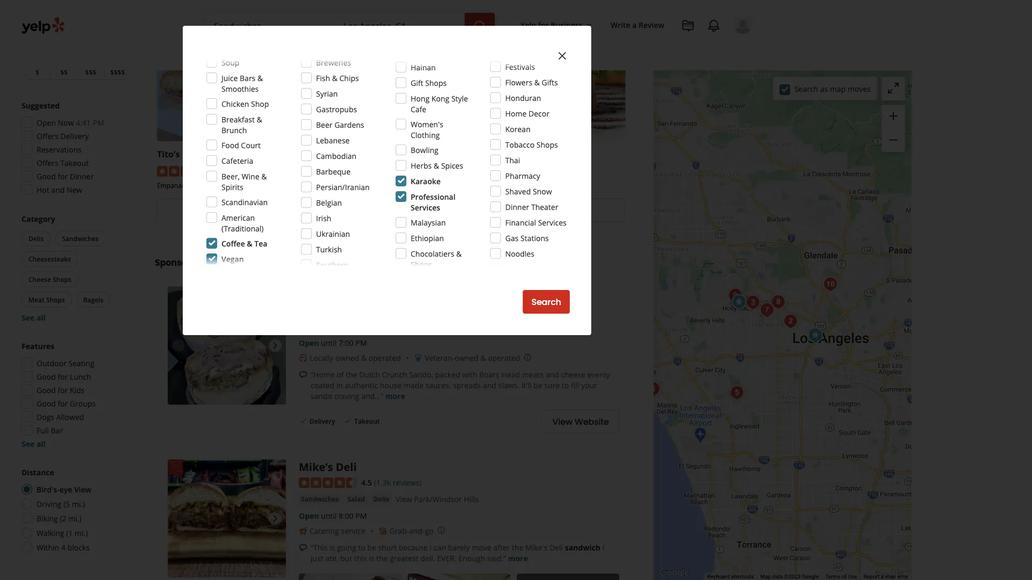 Task type: describe. For each thing, give the bounding box(es) containing it.
until left malaysian
[[380, 223, 395, 233]]

reviews) right the (1.2k
[[251, 166, 280, 176]]

see all button for category
[[22, 313, 46, 323]]

keyboard shortcuts
[[708, 574, 755, 581]]

salad
[[348, 495, 365, 504]]

women's clothing
[[411, 119, 444, 140]]

2 horizontal spatial delis
[[374, 495, 389, 504]]

fill
[[571, 381, 580, 391]]

open for open until 7:00 pm
[[299, 338, 319, 348]]

16 checkmark v2 image for delivery
[[299, 417, 308, 426]]

this
[[354, 554, 367, 564]]

ghost sando shop link
[[316, 149, 393, 160]]

1 vertical spatial delis
[[29, 234, 44, 243]]

terms
[[826, 574, 841, 581]]

order now
[[210, 205, 255, 217]]

0 vertical spatial website
[[385, 205, 420, 217]]

$$$$
[[110, 68, 125, 76]]

1 horizontal spatial delis
[[355, 181, 370, 190]]

1 horizontal spatial more
[[508, 554, 528, 564]]

for for groups
[[58, 399, 68, 409]]

map for error
[[886, 574, 896, 581]]

soup
[[222, 57, 240, 68]]

ever.
[[437, 554, 457, 564]]

meat
[[29, 296, 44, 304]]

coffee
[[222, 239, 245, 249]]

going
[[337, 543, 357, 553]]

0 vertical spatial is
[[330, 543, 335, 553]]

open until 7:00 pm
[[299, 338, 367, 348]]

as
[[821, 84, 829, 94]]

ghost sando shop image
[[729, 292, 750, 313]]

tito's
[[157, 149, 180, 160]]

shaved
[[506, 186, 531, 197]]

shops for tobacco shops
[[537, 140, 558, 150]]

with
[[463, 370, 478, 380]]

craving
[[334, 392, 360, 402]]

16 speech v2 image
[[299, 371, 308, 380]]

brothers sandwich shop image
[[781, 311, 802, 333]]

offers delivery
[[37, 131, 89, 141]]

delis, sandwiches, fast food
[[475, 181, 561, 190]]

market
[[182, 149, 214, 160]]

sandwiches, delis
[[316, 181, 370, 190]]

1 horizontal spatial view website link
[[543, 410, 620, 434]]

park/windsor
[[414, 495, 462, 505]]

0 vertical spatial deli
[[336, 460, 357, 475]]

syrian
[[316, 88, 338, 99]]

evenly
[[588, 370, 610, 380]]

bird's-
[[37, 485, 60, 495]]

for for lunch
[[58, 372, 68, 382]]

group containing suggested
[[18, 100, 133, 199]]

sando
[[344, 149, 370, 160]]

& inside juice bars & smoothies
[[258, 73, 263, 83]]

but
[[341, 554, 352, 564]]

get
[[521, 205, 536, 217]]

next image
[[269, 513, 282, 526]]

i inside i just ate, but this is the greatest deli. ever. enough said."
[[603, 543, 605, 553]]

bar
[[51, 426, 63, 436]]

pm for open until 7:00 pm
[[356, 338, 367, 348]]

16 grab and go v2 image
[[379, 527, 388, 536]]

business categories element
[[204, 39, 753, 70]]

barbeque
[[316, 166, 351, 177]]

order now link
[[157, 199, 308, 223]]

projects image
[[682, 19, 695, 32]]

coated
[[311, 381, 335, 391]]

for for business
[[539, 20, 549, 30]]

bagels
[[83, 296, 103, 304]]

dutch
[[359, 370, 380, 380]]

offers for offers takeout
[[37, 158, 58, 168]]

juice bars & smoothies
[[222, 73, 263, 94]]

until for open until 7:00 pm
[[321, 338, 337, 348]]

financial services
[[506, 218, 567, 228]]

view right eye
[[74, 485, 91, 495]]

4.3 star rating image
[[157, 166, 215, 177]]

& inside chocolatiers & shops
[[457, 249, 462, 259]]

deli.
[[421, 554, 435, 564]]

slideshow element for open until 8:00 pm
[[168, 460, 286, 578]]

next image
[[269, 340, 282, 353]]

features
[[22, 341, 54, 352]]

write a review link
[[607, 15, 669, 34]]

1 vertical spatial more link
[[508, 554, 528, 564]]

map for moves
[[831, 84, 846, 94]]

0 horizontal spatial dinner
[[70, 171, 94, 182]]

chocolatiers & shops
[[411, 249, 462, 270]]

home
[[506, 108, 527, 119]]

hainan
[[411, 62, 436, 72]]

beer gardens
[[316, 120, 364, 130]]

operated for locally owned & operated
[[369, 353, 401, 364]]

1 i from the left
[[430, 543, 432, 553]]

stations
[[521, 233, 549, 243]]

0 horizontal spatial ghost sando shop image
[[168, 287, 286, 405]]

0 horizontal spatial view website link
[[316, 199, 467, 223]]

report a map error
[[864, 574, 909, 581]]

mike's
[[526, 543, 548, 553]]

0 vertical spatial more link
[[386, 392, 406, 402]]

shops for cheese shops
[[53, 275, 71, 284]]

belgian
[[316, 198, 342, 208]]

sponsored results
[[155, 257, 235, 269]]

good for good for lunch
[[37, 372, 56, 382]]

service
[[341, 526, 366, 537]]

0 horizontal spatial 7:00
[[339, 338, 354, 348]]

0 horizontal spatial takeout
[[60, 158, 89, 168]]

16 chevron down v2 image
[[585, 21, 594, 29]]

good for dinner
[[37, 171, 94, 182]]

your
[[582, 381, 598, 391]]

shortcuts
[[732, 574, 755, 581]]

use
[[849, 574, 858, 581]]

and…"
[[362, 392, 384, 402]]

be inside "home of the dutch crunch sando, packed with boars head meats and cheese evenly coated in authentic house made sauces, spreads and slaws. it'll be sure to fill your sando craving and…"
[[534, 381, 543, 391]]

dinner theater
[[506, 202, 559, 212]]

good for good for kids
[[37, 385, 56, 396]]

business
[[551, 20, 583, 30]]

now for order
[[236, 205, 255, 217]]

all'antico vinaio image
[[643, 379, 664, 400]]

oui melrose image
[[743, 292, 764, 314]]

view up until 7:00 pm
[[363, 205, 383, 217]]

gift
[[411, 78, 424, 88]]

see for features
[[22, 439, 35, 449]]

see all for category
[[22, 313, 46, 323]]

view website for the rightmost view website link
[[553, 416, 609, 428]]

& right fish
[[332, 73, 338, 83]]

map region
[[643, 0, 924, 581]]

a for report
[[882, 574, 884, 581]]

owned for veteran-
[[455, 353, 479, 364]]

view down sure
[[553, 416, 573, 428]]

0 vertical spatial more
[[386, 392, 406, 402]]

see for category
[[22, 313, 35, 323]]

& left gifts
[[535, 77, 540, 87]]

mi.) for biking (2 mi.)
[[68, 514, 82, 524]]

error
[[898, 574, 909, 581]]

16 info v2 image
[[237, 259, 246, 267]]

8:00
[[339, 511, 354, 522]]

0 vertical spatial sandwiches
[[228, 181, 264, 190]]

1 vertical spatial to
[[359, 543, 366, 553]]

karaoke
[[411, 176, 441, 186]]

$$$
[[85, 68, 96, 76]]

1 horizontal spatial takeout
[[355, 417, 380, 426]]

biking
[[37, 514, 58, 524]]

1 horizontal spatial ghost sando shop image
[[729, 292, 750, 313]]

good for lunch
[[37, 372, 91, 382]]

locally
[[310, 353, 334, 364]]

& inside beer, wine & spirits
[[262, 171, 267, 182]]

1 horizontal spatial food
[[546, 181, 561, 190]]

previous image for open until 8:00 pm
[[172, 513, 185, 526]]

good for good for dinner
[[37, 171, 56, 182]]

fish
[[316, 73, 330, 83]]

services for financial services
[[538, 218, 567, 228]]

search for search
[[532, 296, 562, 309]]

and-
[[409, 526, 425, 537]]

search image
[[474, 20, 487, 33]]

search for search as map moves
[[795, 84, 819, 94]]

american (traditional)
[[222, 213, 264, 234]]

delivery inside group
[[60, 131, 89, 141]]

open for open until 8:00 pm
[[299, 511, 319, 522]]

ggiata delicatessen image
[[768, 292, 790, 313]]

mi.) for driving (5 mi.)
[[72, 499, 85, 510]]

1 vertical spatial website
[[575, 416, 609, 428]]

keyboard
[[708, 574, 730, 581]]

of for terms
[[842, 574, 847, 581]]

pm for open until 8:00 pm
[[356, 511, 367, 522]]

(288 reviews)
[[391, 166, 437, 176]]

mike's deli image
[[168, 460, 286, 578]]

8:30
[[556, 223, 571, 233]]

2 sandwiches, from the left
[[493, 181, 530, 190]]

wine
[[242, 171, 260, 182]]

i just ate, but this is the greatest deli. ever. enough said."
[[311, 543, 605, 564]]

3.7 (53 reviews)
[[538, 166, 592, 176]]

4.5 star rating image
[[299, 478, 357, 489]]

irish
[[316, 213, 332, 224]]

veteran-owned & operated
[[425, 353, 520, 364]]

for for kids
[[58, 385, 68, 396]]

write a review
[[611, 20, 665, 30]]

(1.2k
[[232, 166, 249, 176]]



Task type: vqa. For each thing, say whether or not it's contained in the screenshot.
Advertise
no



Task type: locate. For each thing, give the bounding box(es) containing it.
sandwiches down 4.3 (1.2k reviews) in the left of the page
[[228, 181, 264, 190]]

of left use
[[842, 574, 847, 581]]

for up good for kids on the bottom of the page
[[58, 372, 68, 382]]

0 vertical spatial food
[[222, 140, 239, 150]]

get directions
[[521, 205, 580, 217]]

1 vertical spatial view website link
[[543, 410, 620, 434]]

shops for gift shops
[[426, 78, 447, 88]]

&
[[258, 73, 263, 83], [332, 73, 338, 83], [535, 77, 540, 87], [257, 114, 262, 125], [434, 161, 440, 171], [262, 171, 267, 182], [247, 239, 253, 249], [457, 249, 462, 259], [361, 353, 367, 364], [481, 353, 486, 364]]

map right as
[[831, 84, 846, 94]]

0 horizontal spatial shop
[[251, 99, 269, 109]]

1 previous image from the top
[[172, 340, 185, 353]]

now inside group
[[58, 118, 74, 128]]

short
[[379, 543, 397, 553]]

chicken
[[222, 99, 249, 109]]

gifts
[[542, 77, 558, 87]]

pm inside group
[[93, 118, 104, 128]]

& left tea
[[247, 239, 253, 249]]

2 16 checkmark v2 image from the left
[[344, 417, 353, 426]]

see all for features
[[22, 439, 46, 449]]

1 horizontal spatial map
[[886, 574, 896, 581]]

(1
[[66, 529, 73, 539]]

1 slideshow element from the top
[[168, 287, 286, 405]]

more down after
[[508, 554, 528, 564]]

2 vertical spatial and
[[483, 381, 497, 391]]

1 all from the top
[[37, 313, 46, 323]]

group containing features
[[18, 341, 133, 450]]

in up "craving"
[[337, 381, 343, 391]]

& up 'dutch'
[[361, 353, 367, 364]]

1 good from the top
[[37, 171, 56, 182]]

cafe
[[411, 104, 427, 114]]

16 catering v2 image
[[299, 527, 308, 536]]

group
[[18, 100, 133, 199], [882, 105, 906, 152], [19, 214, 133, 323], [18, 341, 133, 450]]

ghost sando shop image
[[168, 287, 286, 405], [729, 292, 750, 313]]

2 owned from the left
[[455, 353, 479, 364]]

pm up locally owned & operated
[[356, 338, 367, 348]]

16 checkmark v2 image down 16 speech v2 image
[[299, 417, 308, 426]]

0 vertical spatial shop
[[251, 99, 269, 109]]

16 veteran owned v2 image
[[414, 354, 423, 363]]

sandwiches for the topmost sandwiches button
[[62, 234, 99, 243]]

1 vertical spatial shop
[[372, 149, 393, 160]]

mi.) right the (2
[[68, 514, 82, 524]]

wax paper - los angeles image
[[820, 274, 842, 296]]

1 16 checkmark v2 image from the left
[[299, 417, 308, 426]]

operated up the crunch
[[369, 353, 401, 364]]

i left can
[[430, 543, 432, 553]]

distance
[[22, 468, 54, 478]]

0 horizontal spatial delis button
[[22, 231, 51, 247]]

1 vertical spatial the
[[512, 543, 524, 553]]

reviews) right the (1.3k
[[393, 478, 422, 488]]

the inside "home of the dutch crunch sando, packed with boars head meats and cheese evenly coated in authentic house made sauces, spreads and slaws. it'll be sure to fill your sando craving and…"
[[346, 370, 357, 380]]

expand map image
[[888, 82, 901, 95]]

sandwiches inside group
[[62, 234, 99, 243]]

$$$ button
[[77, 64, 104, 80]]

view website for the leftmost view website link
[[363, 205, 420, 217]]

1 vertical spatial is
[[369, 554, 375, 564]]

see all down full
[[22, 439, 46, 449]]

new
[[67, 185, 82, 195]]

1 vertical spatial see all button
[[22, 439, 46, 449]]

the inside i just ate, but this is the greatest deli. ever. enough said."
[[377, 554, 388, 564]]

0 horizontal spatial deli
[[336, 460, 357, 475]]

reviews) right (53
[[563, 166, 592, 176]]

"home
[[311, 370, 335, 380]]

1 horizontal spatial shop
[[372, 149, 393, 160]]

0 vertical spatial 7:00
[[397, 223, 412, 233]]

a right write on the top right of the page
[[633, 20, 637, 30]]

sandwiches button down the 4.5 star rating image
[[299, 494, 341, 505]]

2 see from the top
[[22, 439, 35, 449]]

1 horizontal spatial to
[[562, 381, 569, 391]]

7:00 up ethiopian
[[397, 223, 412, 233]]

until up "catering"
[[321, 511, 337, 522]]

delivery down open now 4:41 pm
[[60, 131, 89, 141]]

data
[[773, 574, 784, 581]]

2 slideshow element from the top
[[168, 460, 286, 578]]

zoom out image
[[888, 134, 901, 147]]

for down good for kids on the bottom of the page
[[58, 399, 68, 409]]

more down house
[[386, 392, 406, 402]]

shops inside meat shops button
[[46, 296, 65, 304]]

1 see from the top
[[22, 313, 35, 323]]

the down short
[[377, 554, 388, 564]]

delis down the (1.3k
[[374, 495, 389, 504]]

ggiata - west hollywood image
[[725, 285, 747, 307]]

reviews) inside 'link'
[[393, 478, 422, 488]]

dinner inside search dialog
[[506, 202, 530, 212]]

hong kong style cafe
[[411, 93, 468, 114]]

1 horizontal spatial now
[[236, 205, 255, 217]]

operated up head
[[488, 353, 520, 364]]

1 sandwiches, from the left
[[316, 181, 353, 190]]

food down (53
[[546, 181, 561, 190]]

lebanese
[[316, 135, 350, 146]]

1 vertical spatial previous image
[[172, 513, 185, 526]]

16 locally owned v2 image
[[299, 354, 308, 363]]

breakfast
[[222, 114, 255, 125]]

(5
[[63, 499, 70, 510]]

see all button down meat
[[22, 313, 46, 323]]

search dialog
[[0, 0, 1033, 581]]

map data ©2023 google
[[761, 574, 820, 581]]

$$ button
[[50, 64, 77, 80]]

1 operated from the left
[[369, 353, 401, 364]]

services down get directions
[[538, 218, 567, 228]]

1 horizontal spatial and
[[483, 381, 497, 391]]

all for category
[[37, 313, 46, 323]]

hot
[[37, 185, 49, 195]]

1 see all button from the top
[[22, 313, 46, 323]]

services down professional
[[411, 203, 441, 213]]

0 vertical spatial view website link
[[316, 199, 467, 223]]

4.5 link
[[361, 477, 372, 488]]

for for dinner
[[58, 171, 68, 182]]

reviews)
[[251, 166, 280, 176], [408, 166, 437, 176], [563, 166, 592, 176], [393, 478, 422, 488]]

google
[[803, 574, 820, 581]]

16 checkmark v2 image
[[299, 417, 308, 426], [344, 417, 353, 426]]

3 good from the top
[[37, 385, 56, 396]]

see up distance
[[22, 439, 35, 449]]

sauces,
[[426, 381, 451, 391]]

pm for open until 8:30 pm
[[573, 223, 585, 233]]

terms of use link
[[826, 574, 858, 581]]

2 vertical spatial mi.)
[[75, 529, 88, 539]]

is
[[330, 543, 335, 553], [369, 554, 375, 564]]

shop right chicken
[[251, 99, 269, 109]]

1 vertical spatial delis button
[[372, 494, 392, 505]]

good
[[37, 171, 56, 182], [37, 372, 56, 382], [37, 385, 56, 396], [37, 399, 56, 409]]

None search field
[[205, 13, 497, 39]]

& right herbs in the left top of the page
[[434, 161, 440, 171]]

clothing
[[411, 130, 440, 140]]

0 horizontal spatial to
[[359, 543, 366, 553]]

1 horizontal spatial deli
[[550, 543, 563, 553]]

for inside button
[[539, 20, 549, 30]]

food down brunch
[[222, 140, 239, 150]]

now for open
[[58, 118, 74, 128]]

be right it'll on the bottom right of page
[[534, 381, 543, 391]]

search as map moves
[[795, 84, 871, 94]]

open for open until 8:30 pm
[[517, 223, 537, 233]]

1 see all from the top
[[22, 313, 46, 323]]

1 horizontal spatial 7:00
[[397, 223, 412, 233]]

1 vertical spatial view website
[[553, 416, 609, 428]]

2 all from the top
[[37, 439, 46, 449]]

shop
[[251, 99, 269, 109], [372, 149, 393, 160]]

pm right 4:41
[[93, 118, 104, 128]]

0 horizontal spatial search
[[532, 296, 562, 309]]

court
[[241, 140, 261, 150]]

1 horizontal spatial more link
[[508, 554, 528, 564]]

outdoor
[[37, 359, 67, 369]]

of inside "home of the dutch crunch sando, packed with boars head meats and cheese evenly coated in authentic house made sauces, spreads and slaws. it'll be sure to fill your sando craving and…"
[[337, 370, 344, 380]]

0 vertical spatial delivery
[[60, 131, 89, 141]]

spices
[[441, 161, 464, 171]]

0 horizontal spatial view website
[[363, 205, 420, 217]]

0 horizontal spatial the
[[346, 370, 357, 380]]

meat shops
[[29, 296, 65, 304]]

0 horizontal spatial i
[[430, 543, 432, 553]]

for right yelp
[[539, 20, 549, 30]]

hong
[[411, 93, 430, 104]]

see down meat
[[22, 313, 35, 323]]

mi.) right '(5'
[[72, 499, 85, 510]]

good down outdoor at the left bottom of the page
[[37, 372, 56, 382]]

operated for veteran-owned & operated
[[488, 353, 520, 364]]

and inside group
[[51, 185, 65, 195]]

1 vertical spatial see all
[[22, 439, 46, 449]]

3.7 star rating image
[[475, 166, 533, 177]]

sandwiches button up cheesesteaks
[[55, 231, 106, 247]]

to inside "home of the dutch crunch sando, packed with boars head meats and cheese evenly coated in authentic house made sauces, spreads and slaws. it'll be sure to fill your sando craving and…"
[[562, 381, 569, 391]]

owned down open until 7:00 pm
[[336, 353, 360, 364]]

operated
[[369, 353, 401, 364], [488, 353, 520, 364]]

in inside "home of the dutch crunch sando, packed with boars head meats and cheese evenly coated in authentic house made sauces, spreads and slaws. it'll be sure to fill your sando craving and…"
[[337, 381, 343, 391]]

until for open until 8:30 pm
[[539, 223, 554, 233]]

firehouse subs link
[[475, 149, 540, 160]]

shops up kong
[[426, 78, 447, 88]]

takeout up good for dinner
[[60, 158, 89, 168]]

0 horizontal spatial services
[[411, 203, 441, 213]]

0 horizontal spatial now
[[58, 118, 74, 128]]

0 vertical spatial a
[[633, 20, 637, 30]]

zoom in image
[[888, 110, 901, 123]]

view website link down fill
[[543, 410, 620, 434]]

2 operated from the left
[[488, 353, 520, 364]]

cheese
[[29, 275, 51, 284]]

group containing category
[[19, 214, 133, 323]]

mi.) for walking (1 mi.)
[[75, 529, 88, 539]]

shaved snow
[[506, 186, 552, 197]]

0 vertical spatial see
[[22, 313, 35, 323]]

see all button for features
[[22, 439, 46, 449]]

2 see all from the top
[[22, 439, 46, 449]]

kids
[[70, 385, 85, 396]]

delis button down category
[[22, 231, 51, 247]]

previous image for open until 7:00 pm
[[172, 340, 185, 353]]

to left fill
[[562, 381, 569, 391]]

option group containing distance
[[18, 467, 133, 557]]

coffee & tea
[[222, 239, 268, 249]]

fish & chips
[[316, 73, 359, 83]]

see all down meat
[[22, 313, 46, 323]]

4.3 (1.2k reviews)
[[219, 166, 280, 176]]

0 vertical spatial be
[[534, 381, 543, 391]]

hills
[[464, 495, 479, 505]]

see all button down full
[[22, 439, 46, 449]]

2 see all button from the top
[[22, 439, 46, 449]]

1 vertical spatial slideshow element
[[168, 460, 286, 578]]

shop inside search dialog
[[251, 99, 269, 109]]

slideshow element for open until 7:00 pm
[[168, 287, 286, 405]]

1 vertical spatial mi.)
[[68, 514, 82, 524]]

offers down reservations
[[37, 158, 58, 168]]

& right chocolatiers
[[457, 249, 462, 259]]

herbs
[[411, 161, 432, 171]]

0 vertical spatial slideshow element
[[168, 287, 286, 405]]

0 horizontal spatial sandwiches button
[[55, 231, 106, 247]]

all for features
[[37, 439, 46, 449]]

delis down 4.8 star rating "image"
[[355, 181, 370, 190]]

dinner up new in the left top of the page
[[70, 171, 94, 182]]

1 vertical spatial a
[[882, 574, 884, 581]]

delis button inside group
[[22, 231, 51, 247]]

for down good for lunch
[[58, 385, 68, 396]]

i right sandwich
[[603, 543, 605, 553]]

1 vertical spatial and
[[546, 370, 559, 380]]

user actions element
[[512, 13, 768, 80]]

flowers & gifts
[[506, 77, 558, 87]]

shops for meat shops
[[46, 296, 65, 304]]

pm right "8:00" at the bottom left of page
[[356, 511, 367, 522]]

delis button down the (1.3k
[[372, 494, 392, 505]]

until up stations at the top
[[539, 223, 554, 233]]

& down chicken shop
[[257, 114, 262, 125]]

2 offers from the top
[[37, 158, 58, 168]]

0 horizontal spatial 16 checkmark v2 image
[[299, 417, 308, 426]]

delis down category
[[29, 234, 44, 243]]

previous image
[[172, 340, 185, 353], [172, 513, 185, 526]]

empanadas,
[[157, 181, 194, 190]]

empanadas, argentine, sandwiches
[[157, 181, 264, 190]]

see all
[[22, 313, 46, 323], [22, 439, 46, 449]]

directions
[[538, 205, 580, 217]]

map left the error
[[886, 574, 896, 581]]

tea
[[255, 239, 268, 249]]

1 horizontal spatial operated
[[488, 353, 520, 364]]

sandwiches for bottommost sandwiches button
[[301, 495, 339, 504]]

delivery down sando
[[310, 417, 335, 426]]

a for write
[[633, 20, 637, 30]]

info icon image
[[524, 354, 532, 362], [524, 354, 532, 362], [437, 527, 446, 535], [437, 527, 446, 535]]

open until 8:00 pm
[[299, 511, 367, 522]]

until up locally
[[321, 338, 337, 348]]

2 i from the left
[[603, 543, 605, 553]]

google image
[[657, 567, 692, 581]]

0 vertical spatial and
[[51, 185, 65, 195]]

1 vertical spatial see
[[22, 439, 35, 449]]

is right the "this"
[[369, 554, 375, 564]]

all about the bread image
[[741, 292, 762, 313]]

shops inside cheese shops 'button'
[[53, 275, 71, 284]]

deli right mike's
[[550, 543, 563, 553]]

locally owned & operated
[[310, 353, 401, 364]]

open for open now 4:41 pm
[[37, 118, 56, 128]]

1 vertical spatial in
[[337, 381, 343, 391]]

& inside breakfast & brunch
[[257, 114, 262, 125]]

1 vertical spatial takeout
[[355, 417, 380, 426]]

0 vertical spatial in
[[228, 223, 235, 233]]

1 horizontal spatial sandwiches
[[228, 181, 264, 190]]

view down (1.3k reviews)
[[396, 495, 412, 505]]

close image
[[556, 50, 569, 62]]

$
[[35, 68, 39, 76]]

full bar
[[37, 426, 63, 436]]

until for open until 8:00 pm
[[321, 511, 337, 522]]

1 vertical spatial food
[[546, 181, 561, 190]]

breakfast & brunch
[[222, 114, 262, 135]]

deli
[[336, 460, 357, 475], [550, 543, 563, 553]]

the right after
[[512, 543, 524, 553]]

argentine,
[[196, 181, 227, 190]]

allowed
[[56, 412, 84, 423]]

now inside order now link
[[236, 205, 255, 217]]

0 vertical spatial the
[[346, 370, 357, 380]]

order
[[210, 205, 234, 217]]

option group
[[18, 467, 133, 557]]

good up dogs
[[37, 399, 56, 409]]

shops right meat
[[46, 296, 65, 304]]

offers up reservations
[[37, 131, 58, 141]]

0 horizontal spatial food
[[222, 140, 239, 150]]

good down good for lunch
[[37, 385, 56, 396]]

16 checkmark v2 image down "craving"
[[344, 417, 353, 426]]

sandwiches
[[228, 181, 264, 190], [62, 234, 99, 243], [301, 495, 339, 504]]

1 horizontal spatial the
[[377, 554, 388, 564]]

1 horizontal spatial delivery
[[310, 417, 335, 426]]

owned for locally
[[336, 353, 360, 364]]

open up gas stations
[[517, 223, 537, 233]]

0 vertical spatial see all
[[22, 313, 46, 323]]

offers for offers delivery
[[37, 131, 58, 141]]

closes in 49 min
[[202, 223, 262, 233]]

women's
[[411, 119, 444, 129]]

1 horizontal spatial view website
[[553, 416, 609, 428]]

0 vertical spatial delis button
[[22, 231, 51, 247]]

1 horizontal spatial owned
[[455, 353, 479, 364]]

16 checkmark v2 image for takeout
[[344, 417, 353, 426]]

0 horizontal spatial of
[[337, 370, 344, 380]]

firehouse subs image
[[805, 325, 827, 347]]

meat shops button
[[22, 292, 72, 308]]

larchmont village wine spirits & cheese image
[[757, 300, 778, 321]]

mike's deli image
[[727, 383, 748, 404]]

mi.)
[[72, 499, 85, 510], [68, 514, 82, 524], [75, 529, 88, 539]]

1 horizontal spatial search
[[795, 84, 819, 94]]

16 speech v2 image
[[299, 544, 308, 553]]

sandwiches up cheesesteaks
[[62, 234, 99, 243]]

(2
[[60, 514, 66, 524]]

yelp
[[521, 20, 537, 30]]

chocolatiers
[[411, 249, 455, 259]]

& up boars
[[481, 353, 486, 364]]

in left '49'
[[228, 223, 235, 233]]

mike's deli image
[[727, 383, 748, 404]]

1 vertical spatial now
[[236, 205, 255, 217]]

slideshow element
[[168, 287, 286, 405], [168, 460, 286, 578]]

owned up with
[[455, 353, 479, 364]]

& right the wine
[[262, 171, 267, 182]]

2 previous image from the top
[[172, 513, 185, 526]]

2 horizontal spatial sandwiches
[[301, 495, 339, 504]]

fast
[[532, 181, 544, 190]]

4 good from the top
[[37, 399, 56, 409]]

bird's-eye view
[[37, 485, 91, 495]]

1 owned from the left
[[336, 353, 360, 364]]

bowling
[[411, 145, 439, 155]]

reviews) up the karaoke
[[408, 166, 437, 176]]

website down your
[[575, 416, 609, 428]]

"this is going to be short because i can barely move after the mike's deli sandwich
[[311, 543, 601, 553]]

notifications image
[[708, 19, 721, 32]]

delis button
[[22, 231, 51, 247], [372, 494, 392, 505]]

cheese shops
[[29, 275, 71, 284]]

1 vertical spatial deli
[[550, 543, 563, 553]]

sandwiches, down barbeque
[[316, 181, 353, 190]]

1 vertical spatial offers
[[37, 158, 58, 168]]

go
[[425, 526, 434, 537]]

beer,
[[222, 171, 240, 182]]

0 horizontal spatial a
[[633, 20, 637, 30]]

0 vertical spatial view website
[[363, 205, 420, 217]]

shops inside chocolatiers & shops
[[411, 260, 433, 270]]

0 horizontal spatial website
[[385, 205, 420, 217]]

good for kids
[[37, 385, 85, 396]]

1 horizontal spatial delis button
[[372, 494, 392, 505]]

shops up 3.7
[[537, 140, 558, 150]]

1 vertical spatial delivery
[[310, 417, 335, 426]]

3.7
[[538, 166, 548, 176]]

& right "bars"
[[258, 73, 263, 83]]

sandwiches down the 4.5 star rating image
[[301, 495, 339, 504]]

is inside i just ate, but this is the greatest deli. ever. enough said."
[[369, 554, 375, 564]]

0 vertical spatial see all button
[[22, 313, 46, 323]]

gardens
[[335, 120, 364, 130]]

mike's deli
[[299, 460, 357, 475]]

0 horizontal spatial sandwiches,
[[316, 181, 353, 190]]

packed
[[435, 370, 461, 380]]

view website link up until 7:00 pm
[[316, 199, 467, 223]]

of
[[337, 370, 344, 380], [842, 574, 847, 581]]

shops down chocolatiers
[[411, 260, 433, 270]]

2 good from the top
[[37, 372, 56, 382]]

2 horizontal spatial the
[[512, 543, 524, 553]]

1 horizontal spatial 16 checkmark v2 image
[[344, 417, 353, 426]]

food inside search dialog
[[222, 140, 239, 150]]

2 horizontal spatial and
[[546, 370, 559, 380]]

gas
[[506, 233, 519, 243]]

4.8 star rating image
[[316, 166, 374, 177]]

good for good for groups
[[37, 399, 56, 409]]

services inside professional services
[[411, 203, 441, 213]]

1 vertical spatial sandwiches button
[[299, 494, 341, 505]]

search inside button
[[532, 296, 562, 309]]

more link down after
[[508, 554, 528, 564]]

a right "report" at the bottom of page
[[882, 574, 884, 581]]

to up the "this"
[[359, 543, 366, 553]]

0 vertical spatial search
[[795, 84, 819, 94]]

services for professional services
[[411, 203, 441, 213]]

sandwich
[[565, 543, 601, 553]]

1 offers from the top
[[37, 131, 58, 141]]

0 horizontal spatial be
[[368, 543, 377, 553]]

pm up ethiopian
[[414, 223, 425, 233]]

1 vertical spatial sandwiches
[[62, 234, 99, 243]]

0 horizontal spatial in
[[228, 223, 235, 233]]

0 vertical spatial sandwiches button
[[55, 231, 106, 247]]

of for "home
[[337, 370, 344, 380]]

0 horizontal spatial more
[[386, 392, 406, 402]]

1 vertical spatial services
[[538, 218, 567, 228]]

pm for open now 4:41 pm
[[93, 118, 104, 128]]

is up ate,
[[330, 543, 335, 553]]

1 vertical spatial all
[[37, 439, 46, 449]]

the up authentic
[[346, 370, 357, 380]]

delis link
[[372, 494, 392, 505]]

be left short
[[368, 543, 377, 553]]

of right "home
[[337, 370, 344, 380]]

0 vertical spatial of
[[337, 370, 344, 380]]

open down suggested
[[37, 118, 56, 128]]

deli up the 4.5 star rating image
[[336, 460, 357, 475]]

0 vertical spatial delis
[[355, 181, 370, 190]]

sandwiches, down pharmacy
[[493, 181, 530, 190]]

1 horizontal spatial i
[[603, 543, 605, 553]]



